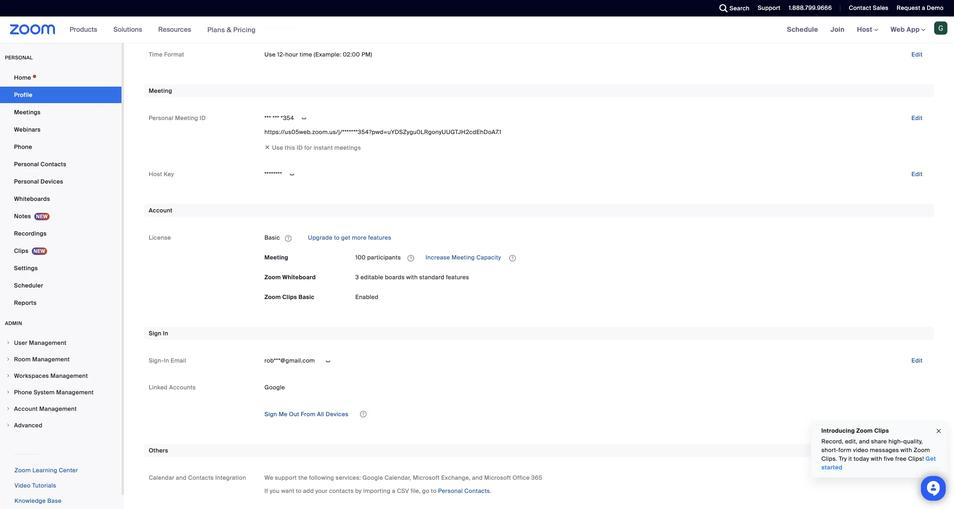 Task type: locate. For each thing, give the bounding box(es) containing it.
host inside meetings navigation
[[857, 25, 874, 34]]

0 vertical spatial application
[[264, 232, 929, 245]]

2 edit from the top
[[911, 51, 923, 58]]

clips up share
[[874, 428, 889, 435]]

0 vertical spatial features
[[368, 234, 391, 242]]

with up free
[[901, 447, 912, 455]]

right image inside room management menu item
[[6, 357, 11, 362]]

1 vertical spatial a
[[392, 488, 395, 495]]

date format
[[149, 24, 184, 32]]

0 vertical spatial in
[[163, 330, 168, 338]]

account up license
[[149, 207, 172, 215]]

1 vertical spatial contacts
[[188, 475, 214, 482]]

format for date format
[[164, 24, 184, 32]]

use left this
[[272, 144, 283, 152]]

with right boards
[[406, 274, 418, 282]]

management up room management on the bottom of the page
[[29, 340, 66, 347]]

***
[[264, 114, 271, 122], [273, 114, 279, 122]]

learn more about signing out from all devices image
[[359, 412, 367, 418]]

1 vertical spatial use
[[272, 144, 283, 152]]

right image inside workspaces management menu item
[[6, 374, 11, 379]]

notes link
[[0, 208, 121, 225]]

1 horizontal spatial sign
[[264, 411, 277, 419]]

linked
[[149, 384, 168, 392]]

basic down whiteboard
[[299, 294, 314, 301]]

0 vertical spatial format
[[164, 24, 184, 32]]

with
[[406, 274, 418, 282], [901, 447, 912, 455], [871, 456, 882, 463]]

0 vertical spatial host
[[857, 25, 874, 34]]

meetings navigation
[[781, 17, 954, 43]]

google up me
[[264, 384, 285, 392]]

4 right image from the top
[[6, 424, 11, 428]]

2 *** from the left
[[273, 114, 279, 122]]

room management menu item
[[0, 352, 121, 368]]

0 horizontal spatial sign
[[149, 330, 161, 338]]

in left the email
[[164, 358, 169, 365]]

and right exchange, on the bottom of the page
[[472, 475, 483, 482]]

right image inside user management menu item
[[6, 341, 11, 346]]

right image left workspaces
[[6, 374, 11, 379]]

clips down 'zoom whiteboard'
[[282, 294, 297, 301]]

go
[[422, 488, 429, 495]]

right image left 'system'
[[6, 390, 11, 395]]

mm/dd/yyyy
[[264, 24, 298, 32]]

format
[[164, 24, 184, 32], [164, 51, 184, 58]]

1 horizontal spatial contacts
[[188, 475, 214, 482]]

in up sign-in email
[[163, 330, 168, 338]]

1 phone from the top
[[14, 143, 32, 151]]

management down room management menu item
[[50, 373, 88, 380]]

1 horizontal spatial host
[[857, 25, 874, 34]]

right image left 'account management'
[[6, 407, 11, 412]]

right image for phone
[[6, 390, 11, 395]]

1 vertical spatial basic
[[299, 294, 314, 301]]

instant
[[314, 144, 333, 152]]

to left the add
[[296, 488, 302, 495]]

zoom for zoom clips basic
[[264, 294, 281, 301]]

video
[[853, 447, 868, 455]]

1 vertical spatial id
[[297, 144, 303, 152]]

1 horizontal spatial features
[[446, 274, 469, 282]]

0 vertical spatial right image
[[6, 390, 11, 395]]

calendar and contacts integration
[[149, 475, 246, 482]]

3 edit from the top
[[911, 114, 923, 122]]

zoom learning center link
[[14, 467, 78, 475]]

3 right image from the top
[[6, 374, 11, 379]]

0 horizontal spatial host
[[149, 171, 162, 178]]

contacts down exchange, on the bottom of the page
[[464, 488, 490, 495]]

basic left learn more about your license type image at the left of page
[[264, 234, 280, 242]]

right image for account
[[6, 407, 11, 412]]

host left key
[[149, 171, 162, 178]]

zoom down 'zoom whiteboard'
[[264, 294, 281, 301]]

sign me out from all devices application
[[258, 408, 929, 421]]

features up 100 participants
[[368, 234, 391, 242]]

sign up the sign-
[[149, 330, 161, 338]]

right image left advanced
[[6, 424, 11, 428]]

features down increase meeting capacity
[[446, 274, 469, 282]]

close image
[[935, 427, 942, 436]]

to left get
[[334, 234, 340, 242]]

1 vertical spatial personal contacts link
[[438, 488, 490, 495]]

plans
[[207, 25, 225, 34]]

1 vertical spatial format
[[164, 51, 184, 58]]

web app button
[[891, 25, 926, 34]]

1.888.799.9666 button
[[782, 0, 834, 17], [789, 4, 832, 12]]

pm)
[[361, 51, 372, 58]]

home
[[14, 74, 31, 81]]

12-
[[277, 51, 285, 58]]

use this id for instant meetings
[[272, 144, 361, 152]]

2 vertical spatial contacts
[[464, 488, 490, 495]]

personal inside personal contacts link
[[14, 161, 39, 168]]

format right date
[[164, 24, 184, 32]]

sign-in email
[[149, 358, 186, 365]]

02:00
[[343, 51, 360, 58]]

clips up settings
[[14, 247, 28, 255]]

personal
[[149, 114, 173, 122], [14, 161, 39, 168], [14, 178, 39, 186], [438, 488, 463, 495]]

1 vertical spatial google
[[362, 475, 383, 482]]

we support the following services: google calendar, microsoft exchange, and microsoft office 365
[[264, 475, 542, 482]]

settings
[[14, 265, 38, 272]]

0 vertical spatial a
[[922, 4, 925, 12]]

google up importing
[[362, 475, 383, 482]]

advanced menu item
[[0, 418, 121, 434]]

with down messages
[[871, 456, 882, 463]]

2 right image from the top
[[6, 357, 11, 362]]

devices
[[41, 178, 63, 186], [326, 411, 348, 419]]

0 horizontal spatial account
[[14, 406, 38, 413]]

&
[[227, 25, 232, 34]]

0 horizontal spatial and
[[176, 475, 187, 482]]

right image
[[6, 341, 11, 346], [6, 357, 11, 362], [6, 374, 11, 379], [6, 424, 11, 428]]

increase
[[426, 254, 450, 262]]

record,
[[821, 438, 843, 446]]

search
[[730, 5, 750, 12]]

id for meeting
[[200, 114, 206, 122]]

0 horizontal spatial features
[[368, 234, 391, 242]]

1 horizontal spatial basic
[[299, 294, 314, 301]]

0 horizontal spatial with
[[406, 274, 418, 282]]

host down contact sales
[[857, 25, 874, 34]]

zoom up edit,
[[856, 428, 873, 435]]

0 horizontal spatial contacts
[[41, 161, 66, 168]]

0 horizontal spatial google
[[264, 384, 285, 392]]

join
[[831, 25, 845, 34]]

1 vertical spatial devices
[[326, 411, 348, 419]]

introducing
[[821, 428, 855, 435]]

sign inside button
[[264, 411, 277, 419]]

application
[[264, 232, 929, 245], [355, 251, 929, 265]]

banner
[[0, 17, 954, 43]]

phone
[[14, 143, 32, 151], [14, 389, 32, 397]]

sign-
[[149, 358, 164, 365]]

2 horizontal spatial contacts
[[464, 488, 490, 495]]

5 edit button from the top
[[905, 355, 929, 368]]

phone inside menu item
[[14, 389, 32, 397]]

0 vertical spatial use
[[264, 51, 276, 58]]

scheduler link
[[0, 278, 121, 294]]

0 vertical spatial basic
[[264, 234, 280, 242]]

1 horizontal spatial account
[[149, 207, 172, 215]]

right image for workspaces
[[6, 374, 11, 379]]

0 vertical spatial sign
[[149, 330, 161, 338]]

personal contacts
[[14, 161, 66, 168]]

personal for personal devices
[[14, 178, 39, 186]]

edit button
[[905, 21, 929, 35], [905, 48, 929, 61], [905, 112, 929, 125], [905, 168, 929, 181], [905, 355, 929, 368]]

account for account management
[[14, 406, 38, 413]]

microsoft up .
[[484, 475, 511, 482]]

microsoft up go
[[413, 475, 440, 482]]

phone down workspaces
[[14, 389, 32, 397]]

edit for time format
[[911, 51, 923, 58]]

we
[[264, 475, 273, 482]]

personal contacts link down exchange, on the bottom of the page
[[438, 488, 490, 495]]

1 right image from the top
[[6, 390, 11, 395]]

2 vertical spatial with
[[871, 456, 882, 463]]

2 horizontal spatial clips
[[874, 428, 889, 435]]

1 horizontal spatial personal contacts link
[[438, 488, 490, 495]]

management up workspaces management
[[32, 356, 70, 364]]

if
[[264, 488, 268, 495]]

2 horizontal spatial and
[[859, 438, 870, 446]]

a left demo
[[922, 4, 925, 12]]

management inside menu item
[[50, 373, 88, 380]]

enabled
[[355, 294, 378, 301]]

zoom up clips!
[[914, 447, 930, 455]]

2 right image from the top
[[6, 407, 11, 412]]

0 horizontal spatial clips
[[14, 247, 28, 255]]

support
[[758, 4, 780, 12]]

0 vertical spatial clips
[[14, 247, 28, 255]]

personal contacts link up personal devices link
[[0, 156, 121, 173]]

0 horizontal spatial microsoft
[[413, 475, 440, 482]]

1 vertical spatial in
[[164, 358, 169, 365]]

0 vertical spatial contacts
[[41, 161, 66, 168]]

and up video
[[859, 438, 870, 446]]

management for workspaces management
[[50, 373, 88, 380]]

you
[[270, 488, 280, 495]]

management for account management
[[39, 406, 77, 413]]

others
[[149, 447, 168, 455]]

2 edit button from the top
[[905, 48, 929, 61]]

1 horizontal spatial id
[[297, 144, 303, 152]]

services:
[[336, 475, 361, 482]]

upgrade
[[308, 234, 332, 242]]

0 vertical spatial google
[[264, 384, 285, 392]]

0 horizontal spatial basic
[[264, 234, 280, 242]]

contacts inside personal contacts link
[[41, 161, 66, 168]]

format right time
[[164, 51, 184, 58]]

2 vertical spatial clips
[[874, 428, 889, 435]]

account inside menu item
[[14, 406, 38, 413]]

key
[[164, 171, 174, 178]]

contacts left integration
[[188, 475, 214, 482]]

edit button for personal meeting id
[[905, 112, 929, 125]]

0 vertical spatial with
[[406, 274, 418, 282]]

messages
[[870, 447, 899, 455]]

0 vertical spatial account
[[149, 207, 172, 215]]

introducing zoom clips
[[821, 428, 889, 435]]

increase meeting capacity
[[424, 254, 503, 262]]

1 horizontal spatial to
[[334, 234, 340, 242]]

personal for personal meeting id
[[149, 114, 173, 122]]

5 edit from the top
[[911, 358, 923, 365]]

1 vertical spatial phone
[[14, 389, 32, 397]]

edit for sign-in email
[[911, 358, 923, 365]]

0 vertical spatial devices
[[41, 178, 63, 186]]

from
[[301, 411, 315, 419]]

management for room management
[[32, 356, 70, 364]]

2 phone from the top
[[14, 389, 32, 397]]

clips link
[[0, 243, 121, 259]]

devices inside personal menu "menu"
[[41, 178, 63, 186]]

2 horizontal spatial with
[[901, 447, 912, 455]]

personal inside personal devices link
[[14, 178, 39, 186]]

0 vertical spatial phone
[[14, 143, 32, 151]]

management down phone system management menu item
[[39, 406, 77, 413]]

and right calendar at the bottom left of page
[[176, 475, 187, 482]]

1 right image from the top
[[6, 341, 11, 346]]

1 horizontal spatial devices
[[326, 411, 348, 419]]

0 vertical spatial id
[[200, 114, 206, 122]]

devices right all
[[326, 411, 348, 419]]

user management
[[14, 340, 66, 347]]

right image left room
[[6, 357, 11, 362]]

1 horizontal spatial microsoft
[[484, 475, 511, 482]]

editable
[[360, 274, 383, 282]]

edit,
[[845, 438, 857, 446]]

edit button for time format
[[905, 48, 929, 61]]

plans & pricing link
[[207, 25, 256, 34], [207, 25, 256, 34]]

phone down webinars
[[14, 143, 32, 151]]

use left 12-
[[264, 51, 276, 58]]

right image left user
[[6, 341, 11, 346]]

contact
[[849, 4, 871, 12]]

time
[[300, 51, 312, 58]]

1 horizontal spatial clips
[[282, 294, 297, 301]]

a
[[922, 4, 925, 12], [392, 488, 395, 495]]

2 horizontal spatial to
[[431, 488, 437, 495]]

right image
[[6, 390, 11, 395], [6, 407, 11, 412]]

zoom logo image
[[10, 24, 55, 35]]

a left csv
[[392, 488, 395, 495]]

get started link
[[821, 456, 936, 472]]

1 vertical spatial features
[[446, 274, 469, 282]]

1 vertical spatial application
[[355, 251, 929, 265]]

learn more about increasing meeting capacity image
[[507, 255, 518, 262]]

0 horizontal spatial id
[[200, 114, 206, 122]]

resources
[[158, 25, 191, 34]]

personal meeting id
[[149, 114, 206, 122]]

following
[[309, 475, 334, 482]]

zoom up zoom clips basic in the left bottom of the page
[[264, 274, 281, 282]]

time
[[149, 51, 163, 58]]

1 vertical spatial sign
[[264, 411, 277, 419]]

id for this
[[297, 144, 303, 152]]

app
[[907, 25, 920, 34]]

user management menu item
[[0, 336, 121, 351]]

edit button for sign-in email
[[905, 355, 929, 368]]

learn more about your meeting license image
[[405, 255, 417, 262]]

1 vertical spatial host
[[149, 171, 162, 178]]

to right go
[[431, 488, 437, 495]]

zoom up video
[[14, 467, 31, 475]]

right image inside phone system management menu item
[[6, 390, 11, 395]]

4 edit button from the top
[[905, 168, 929, 181]]

.
[[490, 488, 492, 495]]

license
[[149, 234, 171, 242]]

devices up whiteboards link
[[41, 178, 63, 186]]

0 horizontal spatial ***
[[264, 114, 271, 122]]

recordings
[[14, 230, 47, 238]]

try
[[839, 456, 847, 463]]

office
[[513, 475, 530, 482]]

features inside application
[[368, 234, 391, 242]]

sign left me
[[264, 411, 277, 419]]

use
[[264, 51, 276, 58], [272, 144, 283, 152]]

in
[[163, 330, 168, 338], [164, 358, 169, 365]]

solutions
[[113, 25, 142, 34]]

right image inside the account management menu item
[[6, 407, 11, 412]]

contacts down phone link
[[41, 161, 66, 168]]

workspaces management menu item
[[0, 369, 121, 384]]

0 horizontal spatial devices
[[41, 178, 63, 186]]

use for use this id for instant meetings
[[272, 144, 283, 152]]

basic
[[264, 234, 280, 242], [299, 294, 314, 301]]

3 edit button from the top
[[905, 112, 929, 125]]

management for user management
[[29, 340, 66, 347]]

phone inside personal menu "menu"
[[14, 143, 32, 151]]

1 vertical spatial right image
[[6, 407, 11, 412]]

0 horizontal spatial personal contacts link
[[0, 156, 121, 173]]

account up advanced
[[14, 406, 38, 413]]

zoom for zoom whiteboard
[[264, 274, 281, 282]]

1 horizontal spatial ***
[[273, 114, 279, 122]]

1 vertical spatial account
[[14, 406, 38, 413]]

upgrade to get more features link
[[306, 234, 391, 242]]



Task type: describe. For each thing, give the bounding box(es) containing it.
clips inside personal menu "menu"
[[14, 247, 28, 255]]

schedule link
[[781, 17, 824, 43]]

settings link
[[0, 260, 121, 277]]

product information navigation
[[63, 17, 262, 43]]

get
[[926, 456, 936, 463]]

admin menu menu
[[0, 336, 121, 435]]

email
[[171, 358, 186, 365]]

increase meeting capacity link
[[424, 254, 503, 262]]

video tutorials
[[14, 483, 56, 490]]

meetings link
[[0, 104, 121, 121]]

1 horizontal spatial google
[[362, 475, 383, 482]]

products button
[[70, 17, 101, 43]]

1 horizontal spatial and
[[472, 475, 483, 482]]

account management
[[14, 406, 77, 413]]

integration
[[215, 475, 246, 482]]

room
[[14, 356, 31, 364]]

webinars link
[[0, 121, 121, 138]]

sign for sign in
[[149, 330, 161, 338]]

********
[[264, 171, 282, 178]]

demo
[[927, 4, 944, 12]]

show host key image
[[285, 171, 299, 179]]

100
[[355, 254, 366, 262]]

host for host key
[[149, 171, 162, 178]]

use 12-hour time (example: 02:00 pm)
[[264, 51, 372, 58]]

1.888.799.9666
[[789, 4, 832, 12]]

workspaces
[[14, 373, 49, 380]]

rob***@gmail.com
[[264, 358, 315, 365]]

share
[[871, 438, 887, 446]]

get started
[[821, 456, 936, 472]]

participants
[[367, 254, 401, 262]]

request a demo
[[897, 4, 944, 12]]

search button
[[713, 0, 752, 17]]

1 vertical spatial clips
[[282, 294, 297, 301]]

application containing 100 participants
[[355, 251, 929, 265]]

sign me out from all devices
[[264, 411, 348, 419]]

basic inside application
[[264, 234, 280, 242]]

zoom inside record, edit, and share high-quality, short-form video messages with zoom clips. try it today with five free clips!
[[914, 447, 930, 455]]

web
[[891, 25, 905, 34]]

host for host
[[857, 25, 874, 34]]

reports link
[[0, 295, 121, 312]]

host button
[[857, 25, 878, 34]]

for
[[304, 144, 312, 152]]

sales
[[873, 4, 888, 12]]

tutorials
[[32, 483, 56, 490]]

form
[[838, 447, 851, 455]]

room management
[[14, 356, 70, 364]]

exchange,
[[441, 475, 471, 482]]

account management menu item
[[0, 402, 121, 417]]

sign in
[[149, 330, 168, 338]]

whiteboards
[[14, 195, 50, 203]]

sign me out from all devices button
[[258, 408, 355, 421]]

use for use 12-hour time (example: 02:00 pm)
[[264, 51, 276, 58]]

personal for personal contacts
[[14, 161, 39, 168]]

0 horizontal spatial to
[[296, 488, 302, 495]]

phone system management menu item
[[0, 385, 121, 401]]

file,
[[411, 488, 421, 495]]

schedule
[[787, 25, 818, 34]]

time format
[[149, 51, 184, 58]]

3
[[355, 274, 359, 282]]

learn more about your license type image
[[284, 236, 292, 242]]

1 horizontal spatial with
[[871, 456, 882, 463]]

knowledge base
[[14, 498, 62, 505]]

csv
[[397, 488, 409, 495]]

high-
[[888, 438, 903, 446]]

1 vertical spatial with
[[901, 447, 912, 455]]

*354
[[281, 114, 294, 122]]

quality,
[[903, 438, 923, 446]]

support
[[275, 475, 297, 482]]

1 horizontal spatial a
[[922, 4, 925, 12]]

knowledge base link
[[14, 498, 62, 505]]

365
[[531, 475, 542, 482]]

edit for personal meeting id
[[911, 114, 923, 122]]

personal
[[5, 55, 33, 61]]

video
[[14, 483, 31, 490]]

zoom clips basic
[[264, 294, 314, 301]]

right image for user
[[6, 341, 11, 346]]

standard
[[419, 274, 444, 282]]

if you want to add your contacts by importing a csv file, go to personal contacts .
[[264, 488, 492, 495]]

1 microsoft from the left
[[413, 475, 440, 482]]

3 editable boards with standard features
[[355, 274, 469, 282]]

right image for room
[[6, 357, 11, 362]]

zoom for zoom learning center
[[14, 467, 31, 475]]

1 edit from the top
[[911, 24, 923, 32]]

phone for phone system management
[[14, 389, 32, 397]]

sign for sign me out from all devices
[[264, 411, 277, 419]]

phone system management
[[14, 389, 94, 397]]

1 edit button from the top
[[905, 21, 929, 35]]

example:
[[313, 24, 339, 32]]

and inside record, edit, and share high-quality, short-form video messages with zoom clips. try it today with five free clips!
[[859, 438, 870, 446]]

phone link
[[0, 139, 121, 155]]

today
[[854, 456, 869, 463]]

boards
[[385, 274, 405, 282]]

application containing basic
[[264, 232, 929, 245]]

show personal meeting id image
[[297, 115, 311, 122]]

zoom whiteboard
[[264, 274, 316, 282]]

advanced
[[14, 422, 42, 430]]

right image inside advanced 'menu item'
[[6, 424, 11, 428]]

format for time format
[[164, 51, 184, 58]]

in for sign
[[163, 330, 168, 338]]

knowledge
[[14, 498, 46, 505]]

personal devices link
[[0, 174, 121, 190]]

personal menu menu
[[0, 69, 121, 312]]

management down workspaces management menu item
[[56, 389, 94, 397]]

example: 11/17/2023
[[312, 24, 370, 32]]

4 edit from the top
[[911, 171, 923, 178]]

want
[[281, 488, 294, 495]]

profile picture image
[[934, 21, 947, 35]]

base
[[47, 498, 62, 505]]

0 horizontal spatial a
[[392, 488, 395, 495]]

center
[[59, 467, 78, 475]]

solutions button
[[113, 17, 146, 43]]

2 microsoft from the left
[[484, 475, 511, 482]]

calendar,
[[385, 475, 411, 482]]

in for sign-
[[164, 358, 169, 365]]

importing
[[363, 488, 390, 495]]

1 *** from the left
[[264, 114, 271, 122]]

devices inside button
[[326, 411, 348, 419]]

account for account
[[149, 207, 172, 215]]

admin
[[5, 321, 22, 327]]

phone for phone
[[14, 143, 32, 151]]

banner containing products
[[0, 17, 954, 43]]

more
[[352, 234, 367, 242]]

contact sales
[[849, 4, 888, 12]]

clips!
[[908, 456, 924, 463]]

this
[[285, 144, 295, 152]]

pricing
[[233, 25, 256, 34]]

0 vertical spatial personal contacts link
[[0, 156, 121, 173]]

linked accounts
[[149, 384, 196, 392]]

(example:
[[314, 51, 341, 58]]



Task type: vqa. For each thing, say whether or not it's contained in the screenshot.
fourth menu item from the bottom
no



